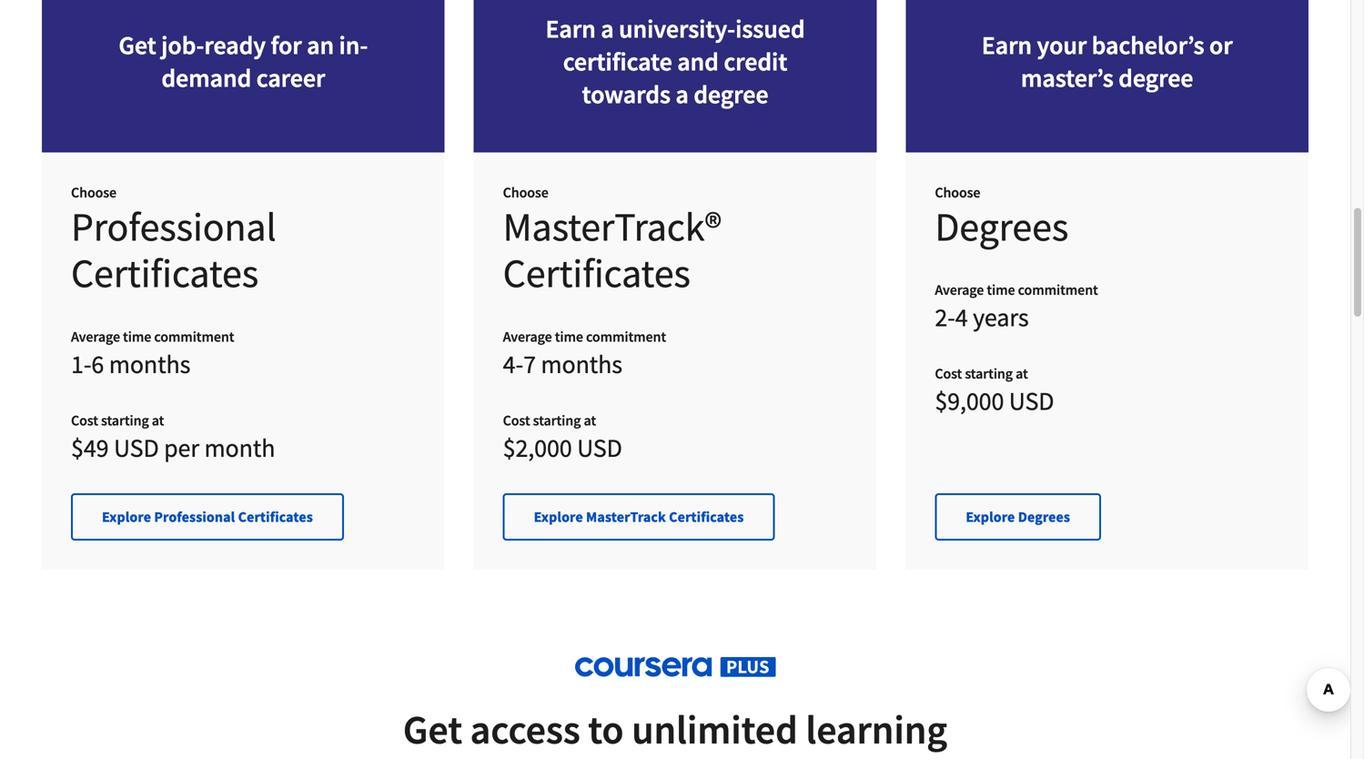 Task type: vqa. For each thing, say whether or not it's contained in the screenshot.


Task type: describe. For each thing, give the bounding box(es) containing it.
per
[[164, 432, 199, 464]]

cost starting at $2,000 usd
[[503, 411, 622, 464]]

explore degrees
[[966, 508, 1071, 526]]

access
[[470, 704, 580, 754]]

explore mastertrack certificates link
[[503, 493, 775, 540]]

choose degrees
[[935, 183, 1069, 252]]

certificate
[[563, 45, 672, 77]]

cost for professional certificates
[[71, 411, 98, 429]]

earn for degrees
[[982, 29, 1032, 61]]

years
[[973, 301, 1029, 333]]

2-
[[935, 301, 955, 333]]

at for degrees
[[1016, 365, 1028, 383]]

your
[[1037, 29, 1087, 61]]

usd for professional certificates
[[114, 432, 159, 464]]

time for degrees
[[987, 281, 1015, 299]]

degrees for explore degrees
[[1018, 508, 1071, 526]]

cost for degrees
[[935, 365, 962, 383]]

usd for mastertrack® certificates
[[577, 432, 622, 464]]

0 horizontal spatial a
[[601, 13, 614, 45]]

average time commitment 2-4 years
[[935, 281, 1098, 333]]

$9,000
[[935, 385, 1004, 417]]

job-
[[161, 29, 204, 61]]

professional for explore professional certificates
[[154, 508, 235, 526]]

usd for degrees
[[1009, 385, 1054, 417]]

starting for mastertrack® certificates
[[533, 411, 581, 429]]

professional for choose professional certificates
[[71, 201, 276, 252]]

explore mastertrack certificates button
[[503, 493, 775, 540]]

explore professional certificates
[[102, 508, 313, 526]]

commitment for degrees
[[1018, 281, 1098, 299]]

4
[[955, 301, 968, 333]]

choose for mastertrack® certificates
[[503, 183, 549, 202]]

time for professional certificates
[[123, 327, 151, 346]]

university-
[[619, 13, 736, 45]]

to
[[588, 704, 624, 754]]

months for professional certificates
[[109, 348, 190, 380]]

cost starting at $49 usd per month
[[71, 411, 275, 464]]

demand
[[161, 62, 251, 94]]

an
[[307, 29, 334, 61]]

ready
[[204, 29, 266, 61]]

choose for professional certificates
[[71, 183, 117, 202]]

at for mastertrack® certificates
[[584, 411, 596, 429]]

certificates for explore professional certificates
[[238, 508, 313, 526]]

learning
[[806, 704, 948, 754]]

earn a university-issued certificate and credit towards a degree
[[546, 13, 805, 110]]

explore degrees button
[[935, 493, 1101, 540]]

average time commitment 1-6 months
[[71, 327, 234, 380]]

months for mastertrack® certificates
[[541, 348, 623, 380]]

towards
[[582, 78, 671, 110]]

commitment for professional certificates
[[154, 327, 234, 346]]

certificates for choose professional certificates
[[71, 248, 259, 298]]

unlimited
[[632, 704, 798, 754]]

commitment for mastertrack® certificates
[[586, 327, 666, 346]]

credit
[[724, 45, 788, 77]]

6
[[91, 348, 104, 380]]

cost for mastertrack® certificates
[[503, 411, 530, 429]]

degree inside earn your bachelor's or master's degree
[[1119, 62, 1194, 94]]

explore mastertrack certificates
[[534, 508, 744, 526]]

earn your bachelor's or master's degree
[[982, 29, 1233, 94]]

7
[[523, 348, 536, 380]]

certificates for choose mastertrack® certificates
[[503, 248, 691, 298]]

time for mastertrack® certificates
[[555, 327, 583, 346]]



Task type: locate. For each thing, give the bounding box(es) containing it.
1 horizontal spatial a
[[676, 78, 689, 110]]

2 months from the left
[[541, 348, 623, 380]]

cost starting at $9,000 usd
[[935, 365, 1054, 417]]

average up 4 at the right top of page
[[935, 281, 984, 299]]

mastertrack®
[[503, 201, 722, 252]]

cost up $9,000
[[935, 365, 962, 383]]

0 horizontal spatial starting
[[101, 411, 149, 429]]

1 choose from the left
[[71, 183, 117, 202]]

earn left "your"
[[982, 29, 1032, 61]]

degree down the credit
[[694, 78, 769, 110]]

0 horizontal spatial explore
[[102, 508, 151, 526]]

explore professional certificates button
[[71, 493, 344, 540]]

professional
[[71, 201, 276, 252], [154, 508, 235, 526]]

cost inside cost starting at $49 usd per month
[[71, 411, 98, 429]]

master's
[[1021, 62, 1114, 94]]

cost
[[935, 365, 962, 383], [71, 411, 98, 429], [503, 411, 530, 429]]

certificates inside choose mastertrack® certificates
[[503, 248, 691, 298]]

2 horizontal spatial average
[[935, 281, 984, 299]]

0 vertical spatial a
[[601, 13, 614, 45]]

degrees inside button
[[1018, 508, 1071, 526]]

months right 6
[[109, 348, 190, 380]]

and
[[677, 45, 719, 77]]

usd right $2,000
[[577, 432, 622, 464]]

1 horizontal spatial explore
[[534, 508, 583, 526]]

0 horizontal spatial earn
[[546, 13, 596, 45]]

choose
[[71, 183, 117, 202], [503, 183, 549, 202], [935, 183, 981, 202]]

at inside cost starting at $2,000 usd
[[584, 411, 596, 429]]

get
[[119, 29, 156, 61], [403, 704, 462, 754]]

usd
[[1009, 385, 1054, 417], [114, 432, 159, 464], [577, 432, 622, 464]]

1 vertical spatial a
[[676, 78, 689, 110]]

3 explore from the left
[[966, 508, 1015, 526]]

explore
[[102, 508, 151, 526], [534, 508, 583, 526], [966, 508, 1015, 526]]

career
[[256, 62, 325, 94]]

average for professional certificates
[[71, 327, 120, 346]]

earn up certificate
[[546, 13, 596, 45]]

month
[[204, 432, 275, 464]]

0 horizontal spatial usd
[[114, 432, 159, 464]]

0 horizontal spatial at
[[152, 411, 164, 429]]

cost up $49 in the left of the page
[[71, 411, 98, 429]]

choose professional certificates
[[71, 183, 276, 298]]

1 horizontal spatial months
[[541, 348, 623, 380]]

0 horizontal spatial cost
[[71, 411, 98, 429]]

1 horizontal spatial commitment
[[586, 327, 666, 346]]

choose inside choose mastertrack® certificates
[[503, 183, 549, 202]]

cost inside cost starting at $9,000 usd
[[935, 365, 962, 383]]

usd left per on the left of the page
[[114, 432, 159, 464]]

2 horizontal spatial explore
[[966, 508, 1015, 526]]

at inside cost starting at $9,000 usd
[[1016, 365, 1028, 383]]

a
[[601, 13, 614, 45], [676, 78, 689, 110]]

months right 7
[[541, 348, 623, 380]]

1 vertical spatial degrees
[[1018, 508, 1071, 526]]

1 months from the left
[[109, 348, 190, 380]]

1 horizontal spatial get
[[403, 704, 462, 754]]

at inside cost starting at $49 usd per month
[[152, 411, 164, 429]]

2 horizontal spatial starting
[[965, 365, 1013, 383]]

usd right $9,000
[[1009, 385, 1054, 417]]

1 horizontal spatial average
[[503, 327, 552, 346]]

in-
[[339, 29, 368, 61]]

a up certificate
[[601, 13, 614, 45]]

for
[[271, 29, 302, 61]]

1 vertical spatial professional
[[154, 508, 235, 526]]

3 choose from the left
[[935, 183, 981, 202]]

2 horizontal spatial usd
[[1009, 385, 1054, 417]]

starting inside cost starting at $9,000 usd
[[965, 365, 1013, 383]]

average time commitment 4-7 months
[[503, 327, 666, 380]]

get job-ready for an in- demand career
[[119, 29, 368, 94]]

choose mastertrack® certificates
[[503, 183, 722, 298]]

certificates right mastertrack
[[669, 508, 744, 526]]

coursera plus image
[[575, 657, 776, 677]]

2 horizontal spatial time
[[987, 281, 1015, 299]]

usd inside cost starting at $9,000 usd
[[1009, 385, 1054, 417]]

starting up $49 in the left of the page
[[101, 411, 149, 429]]

certificates for explore mastertrack certificates
[[669, 508, 744, 526]]

get access to unlimited learning
[[403, 704, 948, 754]]

choose inside choose professional certificates
[[71, 183, 117, 202]]

0 vertical spatial get
[[119, 29, 156, 61]]

certificates inside choose professional certificates
[[71, 248, 259, 298]]

months
[[109, 348, 190, 380], [541, 348, 623, 380]]

time inside average time commitment 4-7 months
[[555, 327, 583, 346]]

mastertrack
[[586, 508, 666, 526]]

explore degrees link
[[935, 493, 1101, 540]]

average
[[935, 281, 984, 299], [71, 327, 120, 346], [503, 327, 552, 346]]

commitment inside average time commitment 2-4 years
[[1018, 281, 1098, 299]]

usd inside cost starting at $2,000 usd
[[577, 432, 622, 464]]

starting inside cost starting at $49 usd per month
[[101, 411, 149, 429]]

certificates up average time commitment 4-7 months
[[503, 248, 691, 298]]

2 horizontal spatial cost
[[935, 365, 962, 383]]

average inside "average time commitment 1-6 months"
[[71, 327, 120, 346]]

1 horizontal spatial starting
[[533, 411, 581, 429]]

1 horizontal spatial degree
[[1119, 62, 1194, 94]]

cost up $2,000
[[503, 411, 530, 429]]

commitment inside average time commitment 4-7 months
[[586, 327, 666, 346]]

at up per on the left of the page
[[152, 411, 164, 429]]

choose inside choose degrees
[[935, 183, 981, 202]]

average up 7
[[503, 327, 552, 346]]

certificates inside button
[[238, 508, 313, 526]]

1 horizontal spatial cost
[[503, 411, 530, 429]]

average for mastertrack® certificates
[[503, 327, 552, 346]]

2 horizontal spatial commitment
[[1018, 281, 1098, 299]]

0 horizontal spatial average
[[71, 327, 120, 346]]

explore for mastertrack® certificates
[[534, 508, 583, 526]]

0 horizontal spatial degree
[[694, 78, 769, 110]]

earn inside earn your bachelor's or master's degree
[[982, 29, 1032, 61]]

degrees
[[935, 201, 1069, 252], [1018, 508, 1071, 526]]

get for get job-ready for an in- demand career
[[119, 29, 156, 61]]

cost inside cost starting at $2,000 usd
[[503, 411, 530, 429]]

1 horizontal spatial usd
[[577, 432, 622, 464]]

starting for degrees
[[965, 365, 1013, 383]]

choose for degrees
[[935, 183, 981, 202]]

get inside get job-ready for an in- demand career
[[119, 29, 156, 61]]

certificates down the month
[[238, 508, 313, 526]]

2 explore from the left
[[534, 508, 583, 526]]

1 horizontal spatial earn
[[982, 29, 1032, 61]]

earn inside 'earn a university-issued certificate and credit towards a degree'
[[546, 13, 596, 45]]

0 horizontal spatial choose
[[71, 183, 117, 202]]

explore for degrees
[[966, 508, 1015, 526]]

at down years
[[1016, 365, 1028, 383]]

starting up $9,000
[[965, 365, 1013, 383]]

1 vertical spatial get
[[403, 704, 462, 754]]

1 horizontal spatial at
[[584, 411, 596, 429]]

issued
[[736, 13, 805, 45]]

months inside average time commitment 4-7 months
[[541, 348, 623, 380]]

degree inside 'earn a university-issued certificate and credit towards a degree'
[[694, 78, 769, 110]]

starting up $2,000
[[533, 411, 581, 429]]

certificates inside 'button'
[[669, 508, 744, 526]]

0 vertical spatial professional
[[71, 201, 276, 252]]

usd inside cost starting at $49 usd per month
[[114, 432, 159, 464]]

0 vertical spatial degrees
[[935, 201, 1069, 252]]

time
[[987, 281, 1015, 299], [123, 327, 151, 346], [555, 327, 583, 346]]

explore professional certificates link
[[71, 493, 344, 540]]

degree down bachelor's
[[1119, 62, 1194, 94]]

bachelor's
[[1092, 29, 1205, 61]]

2 choose from the left
[[503, 183, 549, 202]]

at
[[1016, 365, 1028, 383], [152, 411, 164, 429], [584, 411, 596, 429]]

commitment
[[1018, 281, 1098, 299], [154, 327, 234, 346], [586, 327, 666, 346]]

average for degrees
[[935, 281, 984, 299]]

1 horizontal spatial choose
[[503, 183, 549, 202]]

time inside "average time commitment 1-6 months"
[[123, 327, 151, 346]]

starting for professional certificates
[[101, 411, 149, 429]]

1 horizontal spatial time
[[555, 327, 583, 346]]

or
[[1210, 29, 1233, 61]]

earn for mastertrack®
[[546, 13, 596, 45]]

0 horizontal spatial commitment
[[154, 327, 234, 346]]

professional inside explore professional certificates button
[[154, 508, 235, 526]]

2 horizontal spatial at
[[1016, 365, 1028, 383]]

commitment inside "average time commitment 1-6 months"
[[154, 327, 234, 346]]

time inside average time commitment 2-4 years
[[987, 281, 1015, 299]]

degree
[[1119, 62, 1194, 94], [694, 78, 769, 110]]

0 horizontal spatial time
[[123, 327, 151, 346]]

average inside average time commitment 4-7 months
[[503, 327, 552, 346]]

a down and
[[676, 78, 689, 110]]

explore for professional certificates
[[102, 508, 151, 526]]

2 horizontal spatial choose
[[935, 183, 981, 202]]

$49
[[71, 432, 109, 464]]

average up 6
[[71, 327, 120, 346]]

1-
[[71, 348, 91, 380]]

earn
[[546, 13, 596, 45], [982, 29, 1032, 61]]

at for professional certificates
[[152, 411, 164, 429]]

degrees for choose degrees
[[935, 201, 1069, 252]]

0 horizontal spatial get
[[119, 29, 156, 61]]

$2,000
[[503, 432, 572, 464]]

get for get access to unlimited learning
[[403, 704, 462, 754]]

average inside average time commitment 2-4 years
[[935, 281, 984, 299]]

0 horizontal spatial months
[[109, 348, 190, 380]]

starting
[[965, 365, 1013, 383], [101, 411, 149, 429], [533, 411, 581, 429]]

1 explore from the left
[[102, 508, 151, 526]]

certificates
[[71, 248, 259, 298], [503, 248, 691, 298], [238, 508, 313, 526], [669, 508, 744, 526]]

at down average time commitment 4-7 months
[[584, 411, 596, 429]]

certificates up "average time commitment 1-6 months"
[[71, 248, 259, 298]]

months inside "average time commitment 1-6 months"
[[109, 348, 190, 380]]

explore inside 'button'
[[534, 508, 583, 526]]

4-
[[503, 348, 523, 380]]

starting inside cost starting at $2,000 usd
[[533, 411, 581, 429]]



